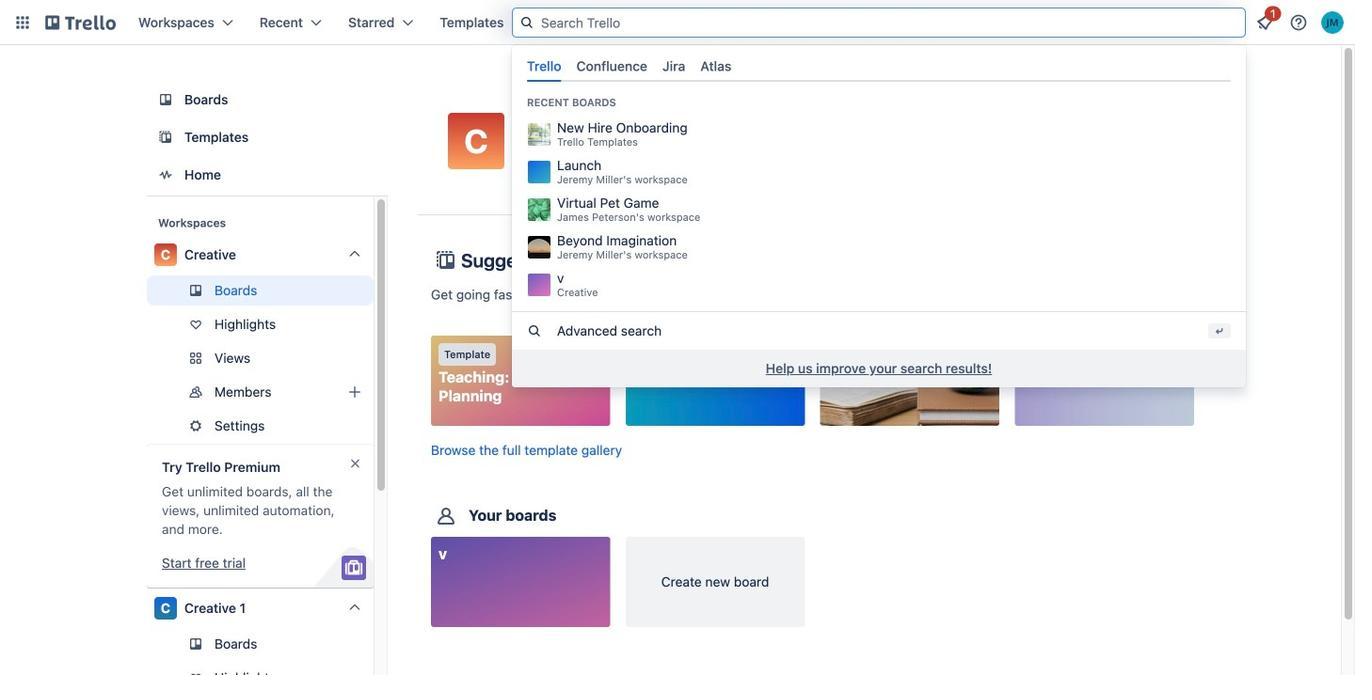 Task type: describe. For each thing, give the bounding box(es) containing it.
3 tab from the left
[[655, 51, 693, 82]]

board image
[[154, 88, 177, 111]]

jeremy miller (jeremymiller198) image
[[1321, 11, 1344, 34]]

1 notification image
[[1254, 11, 1276, 34]]

4 tab from the left
[[693, 51, 739, 82]]

1 tab from the left
[[520, 51, 569, 82]]

open information menu image
[[1289, 13, 1308, 32]]

advanced search image
[[527, 324, 542, 339]]

forward image
[[370, 381, 392, 404]]



Task type: vqa. For each thing, say whether or not it's contained in the screenshot.
Add board icon
no



Task type: locate. For each thing, give the bounding box(es) containing it.
primary element
[[0, 0, 1355, 45]]

home image
[[154, 164, 177, 186]]

tab list
[[520, 51, 1239, 82]]

Search Trello field
[[512, 8, 1246, 38]]

2 forward image from the top
[[370, 415, 392, 438]]

forward image down forward image
[[370, 415, 392, 438]]

template board image
[[154, 126, 177, 149]]

add image
[[344, 381, 366, 404]]

1 forward image from the top
[[370, 347, 392, 370]]

back to home image
[[45, 8, 116, 38]]

forward image
[[370, 347, 392, 370], [370, 415, 392, 438]]

0 vertical spatial forward image
[[370, 347, 392, 370]]

search image
[[520, 15, 535, 30]]

tab
[[520, 51, 569, 82], [569, 51, 655, 82], [655, 51, 693, 82], [693, 51, 739, 82]]

forward image up forward image
[[370, 347, 392, 370]]

1 vertical spatial forward image
[[370, 415, 392, 438]]

2 tab from the left
[[569, 51, 655, 82]]



